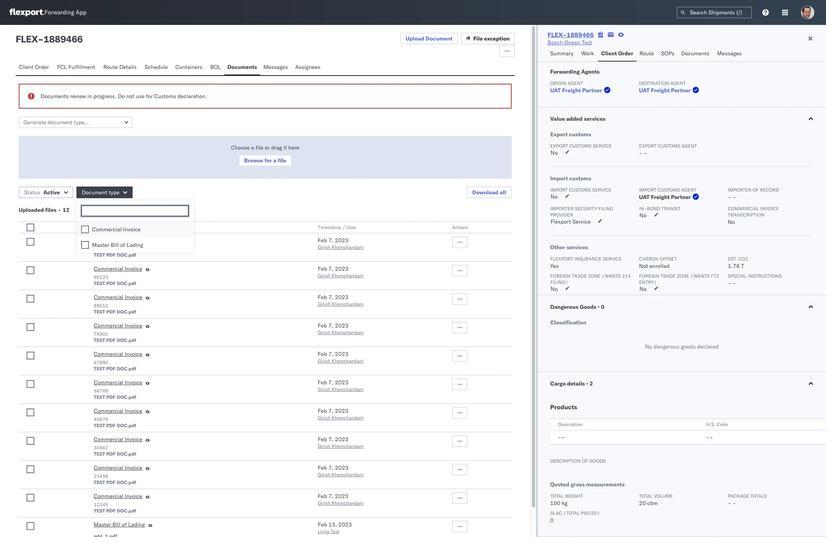 Task type: vqa. For each thing, say whether or not it's contained in the screenshot.
'not'
yes



Task type: locate. For each thing, give the bounding box(es) containing it.
1 trade from the left
[[572, 273, 587, 279]]

1 pdf from the top
[[106, 252, 116, 258]]

no down transcription
[[728, 219, 735, 226]]

documents button right sops
[[678, 46, 714, 62]]

description of goods
[[550, 459, 606, 465]]

girish for 56789
[[318, 387, 330, 393]]

package
[[728, 494, 749, 500]]

commercial invoice link for 67890
[[94, 351, 142, 360]]

zone
[[588, 273, 601, 279], [677, 273, 689, 279]]

commercial invoice link for 34567
[[94, 436, 142, 445]]

no down entry)
[[639, 286, 647, 293]]

no up provider
[[551, 193, 558, 200]]

flexport service
[[551, 218, 591, 225]]

1 horizontal spatial total
[[639, 494, 653, 500]]

5 pdf from the top
[[106, 366, 116, 372]]

9 doc.pdf from the top
[[117, 480, 136, 486]]

test pdf doc.pdf down 89012
[[94, 309, 136, 315]]

0 horizontal spatial route
[[103, 64, 118, 71]]

2 / from the left
[[342, 225, 345, 231]]

pdf
[[106, 252, 116, 258], [106, 281, 116, 287], [106, 309, 116, 315], [106, 338, 116, 344], [106, 366, 116, 372], [106, 395, 116, 401], [106, 423, 116, 429], [106, 452, 116, 458], [106, 480, 116, 486], [106, 509, 116, 514]]

partner down destination agent
[[671, 87, 691, 94]]

client order button right work
[[598, 46, 636, 62]]

1 horizontal spatial for
[[264, 157, 272, 164]]

test down 45678
[[94, 423, 105, 429]]

test for 23456
[[94, 480, 105, 486]]

in-
[[639, 206, 647, 212]]

0 horizontal spatial 0
[[550, 518, 554, 525]]

test down 78901
[[94, 338, 105, 344]]

2 feb 7, 2023 girish khemchandani from the top
[[318, 266, 364, 279]]

commercial invoice up 34567
[[94, 436, 142, 443]]

9 test from the top
[[94, 480, 105, 486]]

8 feb 7, 2023 girish khemchandani from the top
[[318, 436, 364, 450]]

1 total from the left
[[550, 494, 564, 500]]

0 vertical spatial master
[[92, 242, 109, 249]]

0 vertical spatial services
[[584, 115, 606, 122]]

no for export customs service
[[551, 149, 558, 156]]

8 commercial invoice link from the top
[[94, 436, 142, 445]]

1 horizontal spatial trade
[[661, 273, 676, 279]]

master down '12345'
[[94, 522, 111, 529]]

3 7, from the top
[[328, 294, 334, 301]]

commercial invoice link down 89012
[[94, 322, 142, 332]]

trade down the flexport insurance service yes
[[572, 273, 587, 279]]

doc.pdf for 67890
[[117, 366, 136, 372]]

pdf for 12345
[[106, 509, 116, 514]]

commercial invoice for 67890
[[94, 351, 142, 358]]

girish for 12345
[[318, 501, 330, 507]]

7 feb 7, 2023 girish khemchandani from the top
[[318, 408, 364, 421]]

freight
[[562, 87, 581, 94], [651, 87, 670, 94], [651, 194, 670, 201]]

foreign up entry)
[[639, 273, 659, 279]]

h.s. code
[[706, 422, 728, 428]]

1 vertical spatial description
[[550, 459, 581, 465]]

3 test pdf doc.pdf from the top
[[94, 338, 136, 344]]

client order
[[601, 50, 633, 57], [19, 64, 49, 71]]

0 horizontal spatial foreign
[[550, 273, 571, 279]]

route left details
[[103, 64, 118, 71]]

1 vertical spatial messages
[[263, 64, 288, 71]]

forwarding agents
[[550, 68, 600, 75]]

0 vertical spatial route
[[640, 50, 654, 57]]

8 pdf from the top
[[106, 452, 116, 458]]

0 horizontal spatial total
[[550, 494, 564, 500]]

7 test pdf doc.pdf from the top
[[94, 452, 136, 458]]

uat freight partner down origin agent
[[550, 87, 602, 94]]

customs down 'export customs'
[[569, 143, 592, 149]]

quoted gross measurements
[[550, 482, 625, 489]]

invoice
[[123, 226, 141, 233], [125, 237, 142, 244], [125, 266, 142, 273], [125, 294, 142, 301], [125, 323, 142, 330], [125, 351, 142, 358], [125, 380, 142, 387], [125, 408, 142, 415], [125, 436, 142, 443], [125, 465, 142, 472], [125, 493, 142, 500]]

invoice for 89012
[[125, 294, 142, 301]]

7, for 34567
[[328, 436, 334, 443]]

filing)
[[550, 280, 568, 286]]

1 doc.pdf from the top
[[117, 252, 136, 258]]

customs up export customs service
[[569, 131, 591, 138]]

45678
[[94, 417, 108, 423]]

service for - -
[[593, 143, 612, 149]]

route
[[640, 50, 654, 57], [103, 64, 118, 71]]

forwarding up origin agent
[[550, 68, 580, 75]]

work button
[[578, 46, 598, 62]]

doc.pdf for 12345
[[117, 509, 136, 514]]

trade for filing)
[[572, 273, 587, 279]]

1 horizontal spatial file
[[278, 157, 286, 164]]

1 horizontal spatial --
[[706, 435, 713, 442]]

customs up transit on the right top of page
[[658, 187, 680, 193]]

commercial for 67890
[[94, 351, 123, 358]]

use
[[136, 93, 145, 100]]

7 khemchandani from the top
[[332, 415, 364, 421]]

totals
[[751, 494, 767, 500]]

2 test pdf doc.pdf from the top
[[94, 309, 136, 315]]

3 doc.pdf from the top
[[117, 309, 136, 315]]

for right use at the top left
[[146, 93, 153, 100]]

no dangerous goods declared
[[645, 344, 719, 351]]

commercial invoice link down 78901
[[94, 351, 142, 360]]

10 test from the top
[[94, 509, 105, 514]]

1 vertical spatial master bill of lading
[[94, 522, 145, 529]]

files
[[45, 207, 56, 214]]

0 vertical spatial document
[[426, 35, 453, 42]]

commercial invoice link for 78901
[[94, 322, 142, 332]]

khemchandani
[[332, 245, 364, 250], [332, 273, 364, 279], [332, 302, 364, 307], [332, 330, 364, 336], [332, 358, 364, 364], [332, 387, 364, 393], [332, 415, 364, 421], [332, 444, 364, 450], [332, 472, 364, 478], [332, 501, 364, 507]]

2 foreign from the left
[[639, 273, 659, 279]]

8 girish from the top
[[318, 444, 330, 450]]

girish for 78901
[[318, 330, 330, 336]]

test down 23456
[[94, 480, 105, 486]]

pdf for 45678
[[106, 423, 116, 429]]

1 horizontal spatial order
[[618, 50, 633, 57]]

commercial invoice up 89012
[[94, 294, 142, 301]]

invoice inside "list box"
[[123, 226, 141, 233]]

client order right work button
[[601, 50, 633, 57]]

Search Shipments (/) text field
[[677, 7, 752, 18]]

2 girish from the top
[[318, 273, 330, 279]]

6 feb from the top
[[318, 380, 327, 387]]

trade inside foreign trade zone (wants ftz entry)
[[661, 273, 676, 279]]

importer up provider
[[550, 206, 574, 212]]

pieces)
[[581, 511, 600, 517]]

freight down import customs agent
[[651, 194, 670, 201]]

7 feb from the top
[[318, 408, 327, 415]]

carbon offset not enrolled
[[639, 256, 677, 270]]

1 feb from the top
[[318, 237, 327, 244]]

test pdf doc.pdf down 45678
[[94, 423, 136, 429]]

• for goods
[[598, 304, 600, 311]]

2 horizontal spatial documents
[[681, 50, 709, 57]]

test down 56789
[[94, 395, 105, 401]]

pdf down 90123
[[106, 281, 116, 287]]

uploaded files ∙ 12
[[19, 207, 69, 214]]

import up import customs service
[[550, 175, 568, 182]]

0 vertical spatial documents
[[681, 50, 709, 57]]

test for 78901
[[94, 338, 105, 344]]

(wants left 214
[[602, 273, 621, 279]]

importer up transcription
[[728, 187, 751, 193]]

0 horizontal spatial client order
[[19, 64, 49, 71]]

test pdf doc.pdf down 34567
[[94, 452, 136, 458]]

1 feb 7, 2023 girish khemchandani from the top
[[318, 237, 364, 250]]

-- down h.s.
[[706, 435, 713, 442]]

here
[[288, 144, 299, 151]]

0 vertical spatial service
[[593, 143, 612, 149]]

2023 for 78901
[[335, 323, 349, 330]]

zone inside foreign trade zone (wants 214 filing)
[[588, 273, 601, 279]]

7 pdf from the top
[[106, 423, 116, 429]]

uat for origin
[[550, 87, 561, 94]]

2 uat freight partner link from the left
[[639, 87, 701, 94]]

0 vertical spatial description
[[558, 422, 583, 428]]

--
[[558, 435, 565, 442], [706, 435, 713, 442]]

0 vertical spatial client
[[601, 50, 617, 57]]

0 vertical spatial lading
[[127, 242, 143, 249]]

test down 89012
[[94, 309, 105, 315]]

do
[[118, 93, 125, 100]]

download all button
[[467, 187, 512, 199]]

fcl
[[57, 64, 67, 71]]

commercial invoice up 'commercial invoice 01234 test pdf doc.pdf'
[[92, 226, 141, 233]]

origin agent
[[550, 80, 583, 86]]

• left 2
[[586, 381, 588, 388]]

containers
[[175, 64, 202, 71]]

0 horizontal spatial •
[[586, 381, 588, 388]]

1 test from the top
[[94, 252, 105, 258]]

commercial invoice for 34567
[[94, 436, 142, 443]]

service up filing
[[592, 187, 611, 193]]

2 (wants from the left
[[691, 273, 710, 279]]

1 horizontal spatial zone
[[677, 273, 689, 279]]

flexport up yes
[[550, 256, 573, 262]]

importer for -
[[728, 187, 751, 193]]

client down flex
[[19, 64, 33, 71]]

8 doc.pdf from the top
[[117, 452, 136, 458]]

6 feb 7, 2023 girish khemchandani from the top
[[318, 380, 364, 393]]

test for 90123
[[94, 281, 105, 287]]

foreign up filing)
[[550, 273, 571, 279]]

1 vertical spatial a
[[273, 157, 276, 164]]

test for 45678
[[94, 423, 105, 429]]

7 test from the top
[[94, 423, 105, 429]]

test pdf doc.pdf for 12345
[[94, 509, 136, 514]]

uploaded
[[19, 207, 44, 214]]

1 / from the left
[[130, 225, 133, 231]]

service down importer security filing provider
[[572, 218, 591, 225]]

code
[[717, 422, 728, 428]]

6 khemchandani from the top
[[332, 387, 364, 393]]

1 vertical spatial test
[[330, 529, 339, 535]]

feb 7, 2023 girish khemchandani for 45678
[[318, 408, 364, 421]]

transcription
[[728, 212, 765, 218]]

None checkbox
[[81, 241, 89, 249], [27, 267, 34, 275], [27, 295, 34, 303], [27, 324, 34, 332], [27, 352, 34, 360], [27, 438, 34, 445], [27, 523, 34, 531], [81, 241, 89, 249], [27, 267, 34, 275], [27, 295, 34, 303], [27, 324, 34, 332], [27, 352, 34, 360], [27, 438, 34, 445], [27, 523, 34, 531]]

0 horizontal spatial for
[[146, 93, 153, 100]]

document for document type / filename
[[94, 225, 117, 231]]

0 vertical spatial messages
[[717, 50, 742, 57]]

56789
[[94, 388, 108, 394]]

zone inside foreign trade zone (wants ftz entry)
[[677, 273, 689, 279]]

10 7, from the top
[[328, 493, 334, 500]]

app
[[76, 9, 86, 16]]

5 khemchandani from the top
[[332, 358, 364, 364]]

5 7, from the top
[[328, 351, 334, 358]]

1 foreign from the left
[[550, 273, 571, 279]]

1 vertical spatial document
[[82, 189, 107, 196]]

0 vertical spatial test
[[582, 39, 592, 46]]

goods up measurements
[[589, 459, 606, 465]]

forwarding
[[44, 9, 74, 16], [550, 68, 580, 75]]

(wants inside foreign trade zone (wants ftz entry)
[[691, 273, 710, 279]]

test
[[94, 252, 105, 258], [94, 281, 105, 287], [94, 309, 105, 315], [94, 338, 105, 344], [94, 366, 105, 372], [94, 395, 105, 401], [94, 423, 105, 429], [94, 452, 105, 458], [94, 480, 105, 486], [94, 509, 105, 514]]

1 vertical spatial service
[[603, 256, 622, 262]]

freight for origin
[[562, 87, 581, 94]]

feb for 90123
[[318, 266, 327, 273]]

pdf down '67890'
[[106, 366, 116, 372]]

documents
[[681, 50, 709, 57], [227, 64, 257, 71], [41, 93, 69, 100]]

0 horizontal spatial importer
[[550, 206, 574, 212]]

partner down import customs agent
[[671, 194, 691, 201]]

master bill of lading down type
[[92, 242, 143, 249]]

1 horizontal spatial /
[[342, 225, 345, 231]]

1 horizontal spatial test
[[582, 39, 592, 46]]

1 vertical spatial for
[[264, 157, 272, 164]]

1 horizontal spatial foreign
[[639, 273, 659, 279]]

0 vertical spatial master bill of lading
[[92, 242, 143, 249]]

client order button left fcl
[[16, 60, 54, 75]]

document type / filename
[[94, 225, 154, 231]]

3 girish from the top
[[318, 302, 330, 307]]

(wants left ftz
[[691, 273, 710, 279]]

5 test from the top
[[94, 366, 105, 372]]

0 horizontal spatial a
[[251, 144, 254, 151]]

schedule button
[[142, 60, 172, 75]]

0 horizontal spatial trade
[[572, 273, 587, 279]]

service down value added services
[[593, 143, 612, 149]]

9 khemchandani from the top
[[332, 472, 364, 478]]

0
[[601, 304, 604, 311], [550, 518, 554, 525]]

5 commercial invoice link from the top
[[94, 351, 142, 360]]

1 vertical spatial services
[[567, 244, 588, 251]]

flex
[[16, 33, 38, 45]]

8 khemchandani from the top
[[332, 444, 364, 450]]

no down 'export customs'
[[551, 149, 558, 156]]

documents right bol button
[[227, 64, 257, 71]]

7, for 23456
[[328, 465, 334, 472]]

1 vertical spatial lading
[[128, 522, 145, 529]]

/ inside 'timestamp / user' button
[[342, 225, 345, 231]]

1 vertical spatial client order
[[19, 64, 49, 71]]

9 girish from the top
[[318, 472, 330, 478]]

uat freight partner link down origin agent
[[550, 87, 612, 94]]

9 feb from the top
[[318, 465, 327, 472]]

None checkbox
[[27, 224, 34, 232], [81, 226, 89, 234], [27, 238, 34, 246], [27, 381, 34, 388], [27, 409, 34, 417], [27, 466, 34, 474], [27, 495, 34, 502], [27, 224, 34, 232], [81, 226, 89, 234], [27, 238, 34, 246], [27, 381, 34, 388], [27, 409, 34, 417], [27, 466, 34, 474], [27, 495, 34, 502]]

1 vertical spatial importer
[[550, 206, 574, 212]]

total up 20
[[639, 494, 653, 500]]

0 horizontal spatial service
[[572, 218, 591, 225]]

total up "100"
[[550, 494, 564, 500]]

commercial invoice up '12345'
[[94, 493, 142, 500]]

1 vertical spatial client
[[19, 64, 33, 71]]

browse for a file
[[244, 157, 286, 164]]

0 vertical spatial flexport
[[551, 218, 571, 225]]

1 horizontal spatial (wants
[[691, 273, 710, 279]]

uat down destination
[[639, 87, 650, 94]]

2 zone from the left
[[677, 273, 689, 279]]

2 vertical spatial document
[[94, 225, 117, 231]]

2 pdf from the top
[[106, 281, 116, 287]]

10 khemchandani from the top
[[332, 501, 364, 507]]

volume
[[654, 494, 673, 500]]

0 horizontal spatial (wants
[[602, 273, 621, 279]]

feb 7, 2023 girish khemchandani for 56789
[[318, 380, 364, 393]]

khemchandani for 56789
[[332, 387, 364, 393]]

1 vertical spatial flexport
[[550, 256, 573, 262]]

forwarding left app
[[44, 9, 74, 16]]

4 doc.pdf from the top
[[117, 338, 136, 344]]

1 test pdf doc.pdf from the top
[[94, 281, 136, 287]]

customs
[[154, 93, 176, 100]]

1889466 down the forwarding app at the top left
[[43, 33, 83, 45]]

client order left fcl
[[19, 64, 49, 71]]

0 horizontal spatial messages
[[263, 64, 288, 71]]

0 horizontal spatial client
[[19, 64, 33, 71]]

6 test pdf doc.pdf from the top
[[94, 423, 136, 429]]

girish
[[318, 245, 330, 250], [318, 273, 330, 279], [318, 302, 330, 307], [318, 330, 330, 336], [318, 358, 330, 364], [318, 387, 330, 393], [318, 415, 330, 421], [318, 444, 330, 450], [318, 472, 330, 478], [318, 501, 330, 507]]

3 feb from the top
[[318, 294, 327, 301]]

partner for origin agent
[[582, 87, 602, 94]]

trade inside foreign trade zone (wants 214 filing)
[[572, 273, 587, 279]]

commercial for 45678
[[94, 408, 123, 415]]

test up work
[[582, 39, 592, 46]]

package totals - - slac (total pieces) 0
[[550, 494, 767, 525]]

2023 for 34567
[[335, 436, 349, 443]]

1 vertical spatial forwarding
[[550, 68, 580, 75]]

feb 7, 2023 girish khemchandani for 34567
[[318, 436, 364, 450]]

export for export customs service
[[550, 143, 568, 149]]

flexport insurance service yes
[[550, 256, 622, 270]]

uat down origin
[[550, 87, 561, 94]]

1 horizontal spatial messages button
[[714, 46, 746, 62]]

7 girish from the top
[[318, 415, 330, 421]]

total volume
[[639, 494, 673, 500]]

10 girish from the top
[[318, 501, 330, 507]]

fulfillment
[[68, 64, 95, 71]]

1 vertical spatial •
[[586, 381, 588, 388]]

importer inside importer security filing provider
[[550, 206, 574, 212]]

services up "insurance"
[[567, 244, 588, 251]]

9 pdf from the top
[[106, 480, 116, 486]]

importer inside importer of record - -
[[728, 187, 751, 193]]

test for 56789
[[94, 395, 105, 401]]

test pdf doc.pdf for 67890
[[94, 366, 136, 372]]

feb 7, 2023 girish khemchandani for 89012
[[318, 294, 364, 307]]

of inside importer of record - -
[[753, 187, 759, 193]]

3 pdf from the top
[[106, 309, 116, 315]]

6 doc.pdf from the top
[[117, 395, 136, 401]]

1 uat freight partner link from the left
[[550, 87, 612, 94]]

0 horizontal spatial uat freight partner link
[[550, 87, 612, 94]]

commercial invoice up 23456
[[94, 465, 142, 472]]

4 feb 7, 2023 girish khemchandani from the top
[[318, 323, 364, 336]]

1 horizontal spatial importer
[[728, 187, 751, 193]]

pdf for 90123
[[106, 281, 116, 287]]

3 commercial invoice link from the top
[[94, 294, 142, 303]]

forwarding app link
[[9, 9, 86, 16]]

test down 01234
[[94, 252, 105, 258]]

service right "insurance"
[[603, 256, 622, 262]]

pdf inside 'commercial invoice 01234 test pdf doc.pdf'
[[106, 252, 116, 258]]

details
[[119, 64, 137, 71]]

0 horizontal spatial goods
[[589, 459, 606, 465]]

route for route details
[[103, 64, 118, 71]]

10 doc.pdf from the top
[[117, 509, 136, 514]]

8 test pdf doc.pdf from the top
[[94, 480, 136, 486]]

Generate document type... text field
[[19, 117, 133, 128]]

file
[[256, 144, 263, 151], [278, 157, 286, 164]]

2 -- from the left
[[706, 435, 713, 442]]

0 vertical spatial client order
[[601, 50, 633, 57]]

commercial invoice for 45678
[[94, 408, 142, 415]]

8 7, from the top
[[328, 436, 334, 443]]

commercial
[[728, 206, 759, 212], [92, 226, 122, 233], [94, 237, 123, 244], [94, 266, 123, 273], [94, 294, 123, 301], [94, 323, 123, 330], [94, 351, 123, 358], [94, 380, 123, 387], [94, 408, 123, 415], [94, 436, 123, 443], [94, 465, 123, 472], [94, 493, 123, 500]]

0 vertical spatial 0
[[601, 304, 604, 311]]

0 vertical spatial forwarding
[[44, 9, 74, 16]]

0 vertical spatial service
[[572, 218, 591, 225]]

9 test pdf doc.pdf from the top
[[94, 509, 136, 514]]

0 horizontal spatial /
[[130, 225, 133, 231]]

1 zone from the left
[[588, 273, 601, 279]]

order for the left client order button
[[35, 64, 49, 71]]

2 trade from the left
[[661, 273, 676, 279]]

record
[[760, 187, 779, 193]]

1 horizontal spatial route
[[640, 50, 654, 57]]

total for 100
[[550, 494, 564, 500]]

1 vertical spatial documents
[[227, 64, 257, 71]]

work
[[581, 50, 594, 57]]

2 commercial invoice link from the top
[[94, 265, 142, 275]]

partner down agents
[[582, 87, 602, 94]]

pdf for 67890
[[106, 366, 116, 372]]

goods
[[580, 304, 596, 311]]

1 vertical spatial file
[[278, 157, 286, 164]]

customs for export customs agent - -
[[658, 143, 680, 149]]

pdf down 78901
[[106, 338, 116, 344]]

1 (wants from the left
[[602, 273, 621, 279]]

0 horizontal spatial --
[[558, 435, 565, 442]]

bill
[[111, 242, 119, 249], [112, 522, 120, 529]]

file left or
[[256, 144, 263, 151]]

uat freight partner link for origin
[[550, 87, 612, 94]]

khemchandani for 89012
[[332, 302, 364, 307]]

documents right sops button
[[681, 50, 709, 57]]

a right "choose"
[[251, 144, 254, 151]]

commercial invoice for 90123
[[94, 266, 142, 273]]

pdf down '12345'
[[106, 509, 116, 514]]

test pdf doc.pdf for 45678
[[94, 423, 136, 429]]

commercial invoice link down 'commercial invoice 01234 test pdf doc.pdf'
[[94, 265, 142, 275]]

customs inside export customs agent - -
[[658, 143, 680, 149]]

enrolled
[[650, 263, 670, 270]]

3 test from the top
[[94, 309, 105, 315]]

client order for the left client order button
[[19, 64, 49, 71]]

khemchandani for 78901
[[332, 330, 364, 336]]

girish for 89012
[[318, 302, 330, 307]]

service inside the flexport insurance service yes
[[603, 256, 622, 262]]

0 inside package totals - - slac (total pieces) 0
[[550, 518, 554, 525]]

description down the products
[[558, 422, 583, 428]]

a down drag
[[273, 157, 276, 164]]

master bill of lading down '12345'
[[94, 522, 145, 529]]

8 feb from the top
[[318, 436, 327, 443]]

invoice for 23456
[[125, 465, 142, 472]]

commercial inside 'commercial invoice 01234 test pdf doc.pdf'
[[94, 237, 123, 244]]

1 horizontal spatial 0
[[601, 304, 604, 311]]

1 horizontal spatial goods
[[681, 344, 696, 351]]

test inside feb 13, 2023 linjia test
[[330, 529, 339, 535]]

commercial invoice link down 56789
[[94, 408, 142, 417]]

flexport inside the flexport insurance service yes
[[550, 256, 573, 262]]

6 7, from the top
[[328, 380, 334, 387]]

list box
[[76, 222, 193, 253]]

1 -- from the left
[[558, 435, 565, 442]]

forwarding inside forwarding app link
[[44, 9, 74, 16]]

0 horizontal spatial messages button
[[260, 60, 292, 75]]

6 girish from the top
[[318, 387, 330, 393]]

pdf down 01234
[[106, 252, 116, 258]]

a inside "button"
[[273, 157, 276, 164]]

7 doc.pdf from the top
[[117, 423, 136, 429]]

10 pdf from the top
[[106, 509, 116, 514]]

2
[[590, 381, 593, 388]]

value added services
[[550, 115, 606, 122]]

test pdf doc.pdf down '67890'
[[94, 366, 136, 372]]

test down '12345'
[[94, 509, 105, 514]]

foreign inside foreign trade zone (wants ftz entry)
[[639, 273, 659, 279]]

0 down "slac"
[[550, 518, 554, 525]]

services right added
[[584, 115, 606, 122]]

feb for 45678
[[318, 408, 327, 415]]

1 vertical spatial 0
[[550, 518, 554, 525]]

1 horizontal spatial service
[[603, 256, 622, 262]]

7 commercial invoice link from the top
[[94, 408, 142, 417]]

4 feb from the top
[[318, 323, 327, 330]]

pdf down 34567
[[106, 452, 116, 458]]

girish for 34567
[[318, 444, 330, 450]]

1 vertical spatial bill
[[112, 522, 120, 529]]

5 feb from the top
[[318, 351, 327, 358]]

trade
[[572, 273, 587, 279], [661, 273, 676, 279]]

1 horizontal spatial client order
[[601, 50, 633, 57]]

10 feb from the top
[[318, 493, 327, 500]]

upload document button
[[400, 33, 458, 44]]

test pdf doc.pdf for 89012
[[94, 309, 136, 315]]

ftz
[[711, 273, 719, 279]]

master down 'document type / filename'
[[92, 242, 109, 249]]

foreign inside foreign trade zone (wants 214 filing)
[[550, 273, 571, 279]]

None text field
[[84, 208, 188, 215]]

3 feb 7, 2023 girish khemchandani from the top
[[318, 294, 364, 307]]

trade down enrolled
[[661, 273, 676, 279]]

4 test pdf doc.pdf from the top
[[94, 366, 136, 372]]

feb 7, 2023 girish khemchandani
[[318, 237, 364, 250], [318, 266, 364, 279], [318, 294, 364, 307], [318, 323, 364, 336], [318, 351, 364, 364], [318, 380, 364, 393], [318, 408, 364, 421], [318, 436, 364, 450], [318, 465, 364, 478], [318, 493, 364, 507]]

8 test from the top
[[94, 452, 105, 458]]

feb 13, 2023 linjia test
[[318, 522, 352, 535]]

(wants inside foreign trade zone (wants 214 filing)
[[602, 273, 621, 279]]

2023 for 56789
[[335, 380, 349, 387]]

6 commercial invoice link from the top
[[94, 379, 142, 388]]

invoice for 56789
[[125, 380, 142, 387]]

zone for entry)
[[677, 273, 689, 279]]

5 doc.pdf from the top
[[117, 366, 136, 372]]

master bill of lading
[[92, 242, 143, 249], [94, 522, 145, 529]]

1 horizontal spatial uat freight partner link
[[639, 87, 701, 94]]

doc.pdf inside 'commercial invoice 01234 test pdf doc.pdf'
[[117, 252, 136, 258]]

commercial invoice link down type
[[94, 237, 142, 246]]

0 horizontal spatial documents
[[41, 93, 69, 100]]

type
[[118, 225, 129, 231]]

girish for 90123
[[318, 273, 330, 279]]

0 vertical spatial file
[[256, 144, 263, 151]]

2 total from the left
[[639, 494, 653, 500]]

1 vertical spatial service
[[592, 187, 611, 193]]

4 test from the top
[[94, 338, 105, 344]]

zone down the flexport insurance service yes
[[588, 273, 601, 279]]

route left sops
[[640, 50, 654, 57]]

10 feb 7, 2023 girish khemchandani from the top
[[318, 493, 364, 507]]

7 7, from the top
[[328, 408, 334, 415]]

description for description of goods
[[550, 459, 581, 465]]

0 horizontal spatial test
[[330, 529, 339, 535]]

pdf down 45678
[[106, 423, 116, 429]]

0 horizontal spatial zone
[[588, 273, 601, 279]]

5 girish from the top
[[318, 358, 330, 364]]

bosch
[[548, 39, 563, 46]]

1 vertical spatial order
[[35, 64, 49, 71]]

test pdf doc.pdf down 56789
[[94, 395, 136, 401]]

2023 for 90123
[[335, 266, 349, 273]]

pdf down 23456
[[106, 480, 116, 486]]

9 7, from the top
[[328, 465, 334, 472]]

quoted
[[550, 482, 569, 489]]

drag
[[271, 144, 282, 151]]

2 vertical spatial documents
[[41, 93, 69, 100]]

9 commercial invoice link from the top
[[94, 465, 142, 474]]

master bill of lading link
[[94, 521, 145, 531]]

feb 7, 2023 girish khemchandani for 23456
[[318, 465, 364, 478]]

test pdf doc.pdf up master bill of lading link
[[94, 509, 136, 514]]

agent inside export customs agent - -
[[682, 143, 697, 149]]

a
[[251, 144, 254, 151], [273, 157, 276, 164]]

commercial invoice link for 45678
[[94, 408, 142, 417]]

feb inside feb 13, 2023 linjia test
[[318, 522, 327, 529]]

no down filing)
[[551, 286, 558, 293]]

0 horizontal spatial forwarding
[[44, 9, 74, 16]]

1 horizontal spatial a
[[273, 157, 276, 164]]

client
[[601, 50, 617, 57], [19, 64, 33, 71]]

4 7, from the top
[[328, 323, 334, 330]]

1 horizontal spatial •
[[598, 304, 600, 311]]

girish for 45678
[[318, 415, 330, 421]]

commercial invoice link down '67890'
[[94, 379, 142, 388]]

document
[[426, 35, 453, 42], [82, 189, 107, 196], [94, 225, 117, 231]]

1889466 up the ocean
[[567, 31, 594, 39]]

doc.pdf for 90123
[[117, 281, 136, 287]]

commercial invoice link for test pdf doc.pdf
[[94, 237, 142, 246]]

services inside button
[[584, 115, 606, 122]]

import
[[550, 175, 568, 182], [550, 187, 568, 193], [639, 187, 657, 193]]

total weight
[[550, 494, 583, 500]]

9 feb 7, 2023 girish khemchandani from the top
[[318, 465, 364, 478]]

0 vertical spatial order
[[618, 50, 633, 57]]

freight down destination agent
[[651, 87, 670, 94]]

7, for 90123
[[328, 266, 334, 273]]

pdf down 56789
[[106, 395, 116, 401]]

5 feb 7, 2023 girish khemchandani from the top
[[318, 351, 364, 364]]

customs for import customs service
[[569, 187, 591, 193]]

feb for 34567
[[318, 436, 327, 443]]

1 horizontal spatial client
[[601, 50, 617, 57]]

5 test pdf doc.pdf from the top
[[94, 395, 136, 401]]

commercial invoice for 78901
[[94, 323, 142, 330]]

description
[[558, 422, 583, 428], [550, 459, 581, 465]]

freight down origin agent
[[562, 87, 581, 94]]

pdf down 89012
[[106, 309, 116, 315]]

2 7, from the top
[[328, 266, 334, 273]]



Task type: describe. For each thing, give the bounding box(es) containing it.
0 horizontal spatial documents button
[[224, 60, 260, 75]]

(total
[[563, 511, 580, 517]]

cargo details • 2
[[550, 381, 593, 388]]

uat freight partner for destination
[[639, 87, 691, 94]]

importer security filing provider
[[550, 206, 613, 218]]

khemchandani for 90123
[[332, 273, 364, 279]]

commercial invoice link for 89012
[[94, 294, 142, 303]]

declared
[[697, 344, 719, 351]]

doc.pdf for 45678
[[117, 423, 136, 429]]

invoice
[[760, 206, 779, 212]]

test pdf doc.pdf for 23456
[[94, 480, 136, 486]]

commercial invoice link for 90123
[[94, 265, 142, 275]]

doc.pdf for 23456
[[117, 480, 136, 486]]

est.
[[728, 256, 738, 262]]

girish for 23456
[[318, 472, 330, 478]]

flexport. image
[[9, 9, 44, 16]]

test for 34567
[[94, 452, 105, 458]]

90123
[[94, 275, 108, 280]]

exception
[[484, 35, 510, 42]]

commercial for 23456
[[94, 465, 123, 472]]

customs for import customs
[[569, 175, 591, 182]]

commercial inside commercial invoice transcription no
[[728, 206, 759, 212]]

doc.pdf for 56789
[[117, 395, 136, 401]]

offset
[[660, 256, 677, 262]]

2023 for 12345
[[335, 493, 349, 500]]

doc.pdf for 78901
[[117, 338, 136, 344]]

in-bond transit
[[639, 206, 681, 212]]

uat freight partner for origin
[[550, 87, 602, 94]]

bol button
[[207, 60, 224, 75]]

2023 inside feb 13, 2023 linjia test
[[338, 522, 352, 529]]

test pdf doc.pdf for 90123
[[94, 281, 136, 287]]

test pdf doc.pdf for 34567
[[94, 452, 136, 458]]

commercial for 12345
[[94, 493, 123, 500]]

1.76
[[728, 263, 740, 270]]

declaration.
[[178, 93, 207, 100]]

1 7, from the top
[[328, 237, 334, 244]]

document type / filename button
[[92, 223, 302, 231]]

no for in-bond transit
[[639, 212, 647, 219]]

0 horizontal spatial 1889466
[[43, 33, 83, 45]]

value added services button
[[538, 107, 826, 131]]

/ inside document type / filename button
[[130, 225, 133, 231]]

feb for 56789
[[318, 380, 327, 387]]

file inside browse for a file "button"
[[278, 157, 286, 164]]

34567
[[94, 445, 108, 451]]

invoice for 34567
[[125, 436, 142, 443]]

no for foreign trade zone (wants 214 filing)
[[551, 286, 558, 293]]

67890
[[94, 360, 108, 366]]

customs for export customs
[[569, 131, 591, 138]]

7, for 67890
[[328, 351, 334, 358]]

export inside export customs agent - -
[[639, 143, 657, 149]]

browse
[[244, 157, 263, 164]]

khemchandani for 67890
[[332, 358, 364, 364]]

foreign for entry)
[[639, 273, 659, 279]]

timestamp / user
[[318, 225, 356, 231]]

uat for destination
[[639, 87, 650, 94]]

export customs service
[[550, 143, 612, 149]]

no inside commercial invoice transcription no
[[728, 219, 735, 226]]

1 girish from the top
[[318, 245, 330, 250]]

commercial invoice link for 56789
[[94, 379, 142, 388]]

insurance
[[575, 256, 602, 262]]

instructions
[[748, 273, 782, 279]]

trade for entry)
[[661, 273, 676, 279]]

file
[[473, 35, 483, 42]]

importer for provider
[[550, 206, 574, 212]]

total for 20
[[639, 494, 653, 500]]

special instructions - -
[[728, 273, 782, 287]]

1 horizontal spatial client order button
[[598, 46, 636, 62]]

feb for 89012
[[318, 294, 327, 301]]

for inside "button"
[[264, 157, 272, 164]]

assignees
[[295, 64, 320, 71]]

girish for 67890
[[318, 358, 330, 364]]

1 horizontal spatial documents
[[227, 64, 257, 71]]

1 horizontal spatial messages
[[717, 50, 742, 57]]

89012
[[94, 303, 108, 309]]

test for 12345
[[94, 509, 105, 514]]

1 vertical spatial master
[[94, 522, 111, 529]]

doc.pdf for 89012
[[117, 309, 136, 315]]

78901
[[94, 332, 108, 337]]

uat freight partner down import customs agent
[[639, 194, 691, 201]]

pdf for 89012
[[106, 309, 116, 315]]

0 horizontal spatial file
[[256, 144, 263, 151]]

commercial for 34567
[[94, 436, 123, 443]]

invoice for 45678
[[125, 408, 142, 415]]

commercial invoice for 89012
[[94, 294, 142, 301]]

0 vertical spatial bill
[[111, 242, 119, 249]]

forwarding for forwarding app
[[44, 9, 74, 16]]

feb 7, 2023 girish khemchandani for 90123
[[318, 266, 364, 279]]

or
[[265, 144, 270, 151]]

23456
[[94, 474, 108, 480]]

(wants for ftz
[[691, 273, 710, 279]]

gross
[[571, 482, 585, 489]]

import for import customs agent
[[639, 187, 657, 193]]

timestamp / user button
[[316, 223, 437, 231]]

documents review in progress. do not use for customs declaration.
[[41, 93, 207, 100]]

0 vertical spatial a
[[251, 144, 254, 151]]

flexport for flexport insurance service yes
[[550, 256, 573, 262]]

upload
[[406, 35, 424, 42]]

progress.
[[93, 93, 116, 100]]

khemchandani for 12345
[[332, 501, 364, 507]]

test for 89012
[[94, 309, 105, 315]]

import for import customs
[[550, 175, 568, 182]]

uat freight partner link for destination
[[639, 87, 701, 94]]

export for export customs
[[550, 131, 568, 138]]

added
[[566, 115, 583, 122]]

import customs service
[[550, 187, 611, 193]]

export customs agent - -
[[639, 143, 697, 157]]

it
[[284, 144, 287, 151]]

fcl fulfillment button
[[54, 60, 100, 75]]

goods for of
[[589, 459, 606, 465]]

dangerous goods • 0
[[550, 304, 604, 311]]

214
[[622, 273, 631, 279]]

2023 for 89012
[[335, 294, 349, 301]]

commercial invoice for 23456
[[94, 465, 142, 472]]

filing
[[598, 206, 613, 212]]

kg
[[562, 500, 568, 507]]

list box containing commercial invoice
[[76, 222, 193, 253]]

invoice inside 'commercial invoice 01234 test pdf doc.pdf'
[[125, 237, 142, 244]]

invoice for 90123
[[125, 266, 142, 273]]

1 khemchandani from the top
[[332, 245, 364, 250]]

products
[[550, 404, 577, 411]]

feb 7, 2023 girish khemchandani for 67890
[[318, 351, 364, 364]]

commercial invoice for 56789
[[94, 380, 142, 387]]

test inside 'commercial invoice 01234 test pdf doc.pdf'
[[94, 252, 105, 258]]

linjia
[[318, 529, 329, 535]]

(wants for 214
[[602, 273, 621, 279]]

foreign trade zone (wants 214 filing)
[[550, 273, 631, 286]]

7, for 78901
[[328, 323, 334, 330]]

customs for export customs service
[[569, 143, 592, 149]]

khemchandani for 45678
[[332, 415, 364, 421]]

export customs
[[550, 131, 591, 138]]

special
[[728, 273, 747, 279]]

dangerous
[[550, 304, 578, 311]]

route button
[[636, 46, 658, 62]]

12
[[63, 207, 69, 214]]

zone for filing)
[[588, 273, 601, 279]]

freight for destination
[[651, 87, 670, 94]]

summary button
[[547, 46, 578, 62]]

timestamp
[[318, 225, 341, 231]]

destination agent
[[639, 80, 686, 86]]

test pdf doc.pdf for 78901
[[94, 338, 136, 344]]

browse for a file button
[[239, 155, 292, 167]]

foreign trade zone (wants ftz entry)
[[639, 273, 719, 286]]

filename
[[134, 225, 154, 231]]

0 horizontal spatial client order button
[[16, 60, 54, 75]]

1 horizontal spatial 1889466
[[567, 31, 594, 39]]

uat up in-
[[639, 194, 650, 201]]

no left dangerous
[[645, 344, 652, 351]]

7, for 12345
[[328, 493, 334, 500]]

origin
[[550, 80, 566, 86]]

0 vertical spatial for
[[146, 93, 153, 100]]

doc.pdf for 34567
[[117, 452, 136, 458]]

all
[[500, 189, 506, 196]]

customs for import customs agent
[[658, 187, 680, 193]]

bol
[[210, 64, 221, 71]]

weight
[[565, 494, 583, 500]]

2023 for 67890
[[335, 351, 349, 358]]

assignees button
[[292, 60, 325, 75]]

flex - 1889466
[[16, 33, 83, 45]]

measurements
[[586, 482, 625, 489]]

destination
[[639, 80, 669, 86]]

khemchandani for 23456
[[332, 472, 364, 478]]

import customs
[[550, 175, 591, 182]]

commercial invoice transcription no
[[728, 206, 779, 226]]

import customs agent
[[639, 187, 697, 193]]

user
[[347, 225, 356, 231]]

no for foreign trade zone (wants ftz entry)
[[639, 286, 647, 293]]

commercial invoice link for 23456
[[94, 465, 142, 474]]

route details button
[[100, 60, 142, 75]]

test for 67890
[[94, 366, 105, 372]]

flex-1889466 link
[[548, 31, 594, 39]]

feb 7, 2023 girish khemchandani for 12345
[[318, 493, 364, 507]]

forwarding app
[[44, 9, 86, 16]]

no for import customs service
[[551, 193, 558, 200]]

yes
[[550, 263, 559, 270]]

dangerous
[[654, 344, 680, 351]]

goods for dangerous
[[681, 344, 696, 351]]

1 horizontal spatial documents button
[[678, 46, 714, 62]]

commercial for 90123
[[94, 266, 123, 273]]



